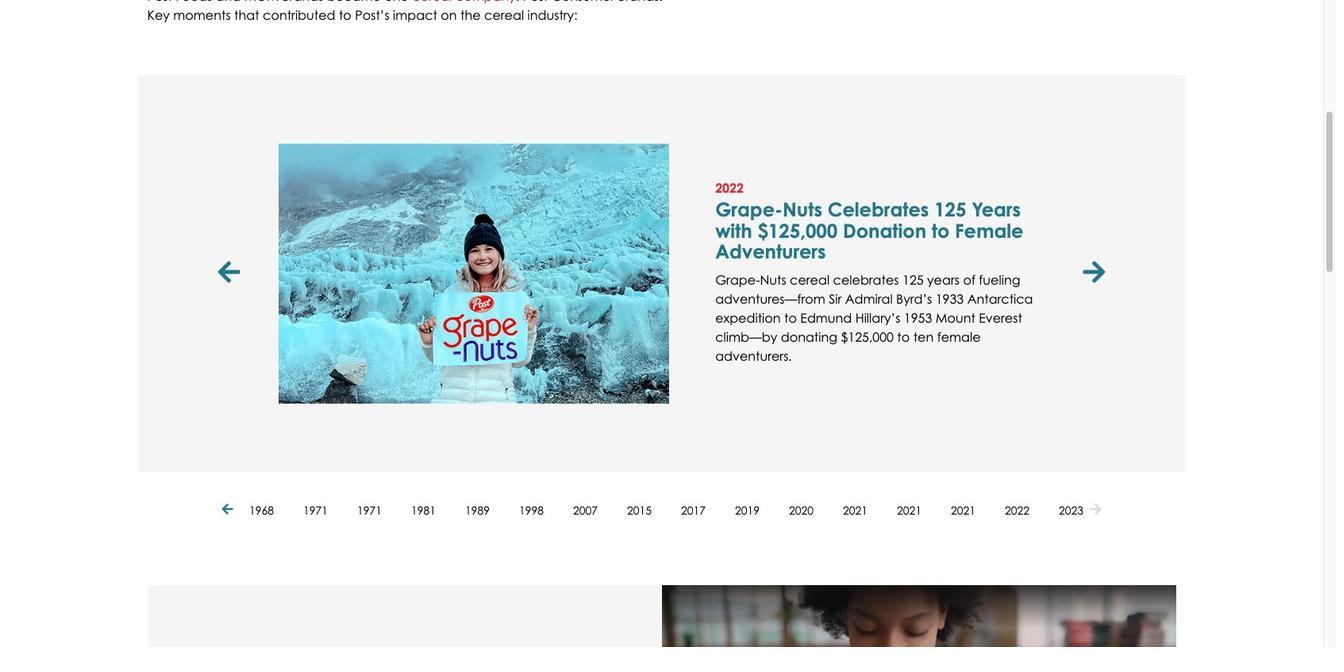 Task type: describe. For each thing, give the bounding box(es) containing it.
1981
[[411, 504, 436, 518]]

2020
[[789, 504, 814, 518]]

carousel region
[[213, 75, 1110, 472]]

1998
[[519, 504, 544, 518]]

adventurer lucy westlake stands with a grape-nuts sign image
[[278, 143, 669, 404]]

to up donating
[[784, 310, 797, 326]]

years
[[972, 198, 1021, 222]]

donation
[[843, 219, 927, 243]]

admiral
[[845, 291, 893, 307]]

hillary's
[[856, 310, 901, 326]]

$125,000 inside '2022 grape-nuts celebrates 125 years with $125,000 donation to female adventurers'
[[758, 219, 838, 243]]

with
[[716, 219, 752, 243]]

celebrates
[[828, 198, 929, 222]]

nuts inside grape-nuts cereal celebrates 125 years of fueling adventures—from sir admiral byrd's 1933 antarctica expedition to edmund hillary's 1953 mount everest climb—by donating $125,000 to ten female adventurers.
[[760, 272, 787, 288]]

0 vertical spatial previous image
[[218, 261, 244, 286]]

2022 for 2022
[[1005, 504, 1030, 518]]

industry:
[[528, 7, 578, 23]]

nuts inside '2022 grape-nuts celebrates 125 years with $125,000 donation to female adventurers'
[[783, 198, 823, 222]]

grape- inside '2022 grape-nuts celebrates 125 years with $125,000 donation to female adventurers'
[[716, 198, 783, 222]]

adventures—from
[[716, 291, 826, 307]]

fueling
[[979, 272, 1021, 288]]

ten
[[914, 329, 934, 345]]

1933
[[936, 291, 964, 307]]

female
[[937, 329, 981, 345]]

1 vertical spatial previous image
[[222, 504, 237, 517]]

byrd's
[[896, 291, 932, 307]]

sir
[[829, 291, 842, 307]]

next image for bottom 'previous' image
[[1091, 504, 1102, 517]]

climb—by
[[716, 329, 778, 345]]

grape-nuts cereal celebrates 125 years of fueling adventures—from sir admiral byrd's 1933 antarctica expedition to edmund hillary's 1953 mount everest climb—by donating $125,000 to ten female adventurers.
[[716, 272, 1033, 364]]

2015
[[627, 504, 652, 518]]

2017
[[681, 504, 706, 518]]

to left ten on the bottom
[[898, 329, 910, 345]]

post's
[[355, 7, 390, 23]]

contributed
[[263, 7, 335, 23]]

cereal inside grape-nuts cereal celebrates 125 years of fueling adventures—from sir admiral byrd's 1933 antarctica expedition to edmund hillary's 1953 mount everest climb—by donating $125,000 to ten female adventurers.
[[790, 272, 830, 288]]

2007
[[573, 504, 598, 518]]

1 1971 from the left
[[303, 504, 328, 518]]

adventurers
[[716, 240, 826, 264]]

expedition
[[716, 310, 781, 326]]



Task type: locate. For each thing, give the bounding box(es) containing it.
impact
[[393, 7, 437, 23]]

1971 left 1981
[[357, 504, 382, 518]]

2022 inside '2022 grape-nuts celebrates 125 years with $125,000 donation to female adventurers'
[[716, 180, 744, 196]]

years
[[927, 272, 960, 288]]

0 vertical spatial 2022
[[716, 180, 744, 196]]

donating
[[781, 329, 838, 345]]

$125,000 inside grape-nuts cereal celebrates 125 years of fueling adventures—from sir admiral byrd's 1933 antarctica expedition to edmund hillary's 1953 mount everest climb—by donating $125,000 to ten female adventurers.
[[841, 329, 894, 345]]

cereal right the
[[484, 7, 524, 23]]

0 vertical spatial next image
[[1083, 261, 1106, 286]]

1968
[[249, 504, 274, 518]]

1 vertical spatial cereal
[[790, 272, 830, 288]]

1 grape- from the top
[[716, 198, 783, 222]]

2 horizontal spatial 2021
[[951, 504, 976, 518]]

$125,000 right with
[[758, 219, 838, 243]]

125 inside '2022 grape-nuts celebrates 125 years with $125,000 donation to female adventurers'
[[935, 198, 967, 222]]

2023
[[1059, 504, 1084, 518]]

celebrates
[[833, 272, 899, 288]]

2 grape- from the top
[[716, 272, 760, 288]]

1 horizontal spatial 2022
[[1005, 504, 1030, 518]]

to left post's
[[339, 7, 352, 23]]

125 for female
[[935, 198, 967, 222]]

0 vertical spatial nuts
[[783, 198, 823, 222]]

adventurers.
[[716, 348, 792, 364]]

mount
[[936, 310, 976, 326]]

1 vertical spatial grape-
[[716, 272, 760, 288]]

125 inside grape-nuts cereal celebrates 125 years of fueling adventures—from sir admiral byrd's 1933 antarctica expedition to edmund hillary's 1953 mount everest climb—by donating $125,000 to ten female adventurers.
[[903, 272, 924, 288]]

nuts up adventures—from
[[760, 272, 787, 288]]

0 vertical spatial cereal
[[484, 7, 524, 23]]

0 horizontal spatial 1971
[[303, 504, 328, 518]]

$125,000 down hillary's
[[841, 329, 894, 345]]

2 2021 from the left
[[897, 504, 922, 518]]

1 vertical spatial next image
[[1091, 504, 1102, 517]]

0 vertical spatial 125
[[935, 198, 967, 222]]

1971 right 1968 at left bottom
[[303, 504, 328, 518]]

the
[[461, 7, 481, 23]]

everest
[[979, 310, 1023, 326]]

on
[[441, 7, 457, 23]]

to inside '2022 grape-nuts celebrates 125 years with $125,000 donation to female adventurers'
[[932, 219, 950, 243]]

1 vertical spatial 125
[[903, 272, 924, 288]]

2019
[[735, 504, 760, 518]]

2022
[[716, 180, 744, 196], [1005, 504, 1030, 518]]

cereal up sir
[[790, 272, 830, 288]]

125
[[935, 198, 967, 222], [903, 272, 924, 288]]

antarctica
[[968, 291, 1033, 307]]

key moments that contributed to post's impact on the cereal industry:
[[147, 7, 578, 23]]

grape- up adventurers
[[716, 198, 783, 222]]

grape- inside grape-nuts cereal celebrates 125 years of fueling adventures—from sir admiral byrd's 1933 antarctica expedition to edmund hillary's 1953 mount everest climb—by donating $125,000 to ten female adventurers.
[[716, 272, 760, 288]]

moments
[[173, 7, 231, 23]]

next image
[[1083, 261, 1106, 286], [1091, 504, 1102, 517]]

next image inside carousel region
[[1083, 261, 1106, 286]]

3 2021 from the left
[[951, 504, 976, 518]]

to left female
[[932, 219, 950, 243]]

grape- up adventures—from
[[716, 272, 760, 288]]

grape-
[[716, 198, 783, 222], [716, 272, 760, 288]]

2022 left 2023
[[1005, 504, 1030, 518]]

2022 grape-nuts celebrates 125 years with $125,000 donation to female adventurers
[[716, 180, 1024, 264]]

0 vertical spatial $125,000
[[758, 219, 838, 243]]

$125,000
[[758, 219, 838, 243], [841, 329, 894, 345]]

female
[[955, 219, 1024, 243]]

cereal
[[484, 7, 524, 23], [790, 272, 830, 288]]

1 horizontal spatial cereal
[[790, 272, 830, 288]]

2022 up with
[[716, 180, 744, 196]]

that
[[234, 7, 259, 23]]

1 vertical spatial nuts
[[760, 272, 787, 288]]

2 1971 from the left
[[357, 504, 382, 518]]

of
[[963, 272, 976, 288]]

0 horizontal spatial 125
[[903, 272, 924, 288]]

2022 for 2022 grape-nuts celebrates 125 years with $125,000 donation to female adventurers
[[716, 180, 744, 196]]

2021
[[843, 504, 868, 518], [897, 504, 922, 518], [951, 504, 976, 518]]

0 vertical spatial grape-
[[716, 198, 783, 222]]

1 vertical spatial 2022
[[1005, 504, 1030, 518]]

nuts up adventurers
[[783, 198, 823, 222]]

125 left years
[[935, 198, 967, 222]]

125 for admiral
[[903, 272, 924, 288]]

key
[[147, 7, 170, 23]]

0 horizontal spatial $125,000
[[758, 219, 838, 243]]

1 horizontal spatial 2021
[[897, 504, 922, 518]]

0 horizontal spatial 2022
[[716, 180, 744, 196]]

nuts
[[783, 198, 823, 222], [760, 272, 787, 288]]

1 horizontal spatial 1971
[[357, 504, 382, 518]]

1971
[[303, 504, 328, 518], [357, 504, 382, 518]]

next image for topmost 'previous' image
[[1083, 261, 1106, 286]]

edmund
[[801, 310, 852, 326]]

0 horizontal spatial cereal
[[484, 7, 524, 23]]

1 2021 from the left
[[843, 504, 868, 518]]

1953
[[904, 310, 932, 326]]

0 horizontal spatial 2021
[[843, 504, 868, 518]]

1989
[[465, 504, 490, 518]]

125 up byrd's
[[903, 272, 924, 288]]

1 horizontal spatial $125,000
[[841, 329, 894, 345]]

1 vertical spatial $125,000
[[841, 329, 894, 345]]

to
[[339, 7, 352, 23], [932, 219, 950, 243], [784, 310, 797, 326], [898, 329, 910, 345]]

previous image
[[218, 261, 244, 286], [222, 504, 237, 517]]

1 horizontal spatial 125
[[935, 198, 967, 222]]



Task type: vqa. For each thing, say whether or not it's contained in the screenshot.
the known
no



